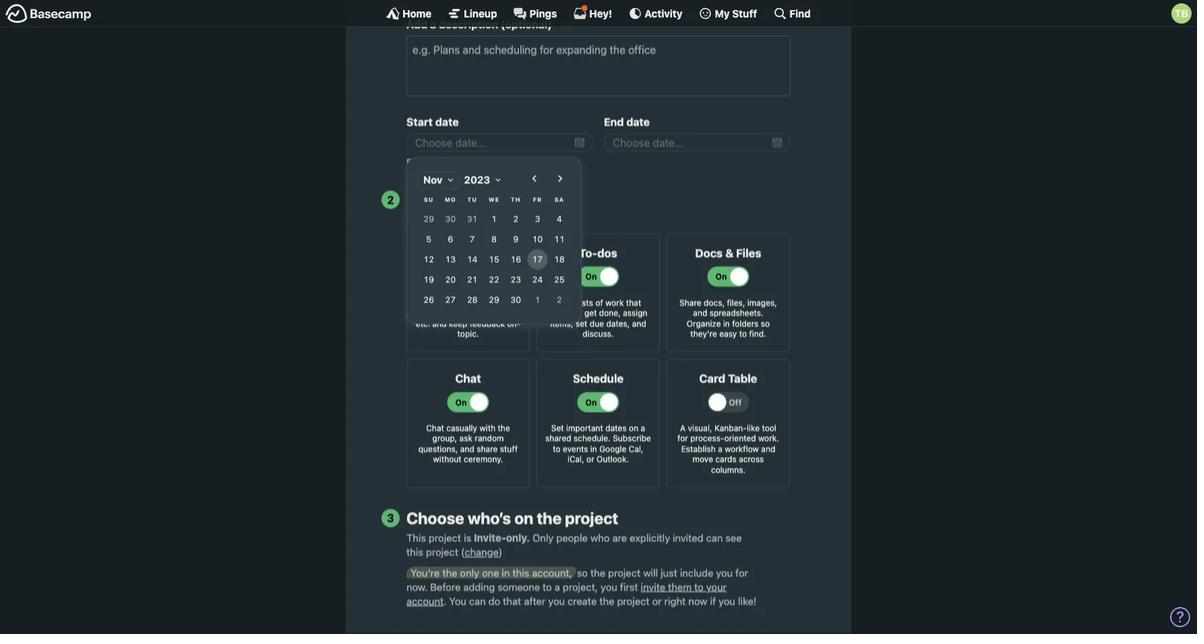 Task type: describe. For each thing, give the bounding box(es) containing it.
images,
[[748, 298, 778, 307]]

0 vertical spatial change
[[480, 214, 514, 226]]

description
[[439, 18, 498, 31]]

31
[[467, 214, 478, 224]]

to inside make lists of work that needs to get done, assign items, set due dates, and discuss.
[[575, 308, 582, 318]]

work
[[606, 298, 624, 307]]

project down first
[[617, 596, 650, 607]]

12 button
[[419, 249, 439, 270]]

card
[[700, 372, 726, 385]]

3 button
[[528, 209, 548, 229]]

include
[[681, 567, 714, 579]]

27 button
[[441, 290, 461, 310]]

change )
[[465, 547, 503, 559]]

0 vertical spatial your
[[468, 190, 502, 209]]

end date
[[604, 116, 650, 129]]

14
[[467, 254, 478, 264]]

and inside post announcements, pitch ideas, progress updates, etc. and keep feedback on- topic.
[[433, 319, 447, 328]]

this inside "only people who are explicitly invited can see this project ("
[[407, 547, 424, 559]]

chat casually with the group, ask random questions, and share stuff without ceremony.
[[419, 424, 518, 465]]

1 vertical spatial this
[[513, 567, 530, 579]]

they're
[[691, 330, 718, 339]]

find
[[790, 7, 811, 19]]

choose your tools
[[407, 190, 543, 209]]

people
[[557, 533, 588, 544]]

message board
[[427, 246, 510, 260]]

invite them to your account
[[407, 581, 727, 607]]

chat for chat casually with the group, ask random questions, and share stuff without ceremony.
[[426, 424, 444, 433]]

docs
[[696, 246, 723, 260]]

so inside share docs, files, images, and spreadsheets. organize in folders so they're easy to find.
[[761, 319, 770, 328]]

2 vertical spatial 2
[[557, 295, 562, 305]]

0 horizontal spatial can
[[427, 214, 443, 226]]

project inside so the project will just include you for now. before adding someone to a project, you first
[[608, 567, 641, 579]]

files
[[737, 246, 762, 260]]

su
[[424, 196, 434, 203]]

5
[[426, 234, 432, 244]]

0 horizontal spatial 2
[[387, 193, 394, 206]]

the right create
[[600, 596, 615, 607]]

like!
[[739, 596, 757, 607]]

a inside so the project will just include you for now. before adding someone to a project, you first
[[555, 581, 560, 593]]

21 button
[[462, 270, 483, 290]]

and inside share docs, files, images, and spreadsheets. organize in folders so they're easy to find.
[[694, 308, 708, 318]]

topic.
[[458, 330, 479, 339]]

choose for choose who's on the project
[[407, 509, 465, 528]]

24 button
[[528, 270, 548, 290]]

choose for choose your tools
[[407, 190, 465, 209]]

1 horizontal spatial 30
[[511, 295, 521, 305]]

the inside chat casually with the group, ask random questions, and share stuff without ceremony.
[[498, 424, 510, 433]]

remove dates
[[407, 156, 472, 168]]

tool
[[762, 424, 777, 433]]

the up only
[[537, 509, 562, 528]]

7
[[470, 234, 475, 244]]

or inside set important dates on a shared schedule. subscribe to events in google cal, ical, or outlook.
[[587, 455, 595, 465]]

assign
[[623, 308, 648, 318]]

process-
[[691, 434, 725, 444]]

1 vertical spatial 1
[[535, 295, 541, 305]]

for inside 'a visual, kanban-like tool for process-oriented work. establish a workflow and move cards across columns.'
[[678, 434, 689, 444]]

invite
[[641, 581, 666, 593]]

schedule
[[573, 372, 624, 385]]

stuff
[[733, 7, 758, 19]]

4
[[557, 214, 562, 224]]

date for start date
[[436, 116, 459, 129]]

questions,
[[419, 445, 458, 454]]

26 button
[[419, 290, 439, 310]]

tu
[[468, 196, 477, 203]]

1 vertical spatial 30 button
[[506, 290, 526, 310]]

to inside so the project will just include you for now. before adding someone to a project, you first
[[543, 581, 552, 593]]

0 vertical spatial 29
[[424, 214, 434, 224]]

you up the . you can do that after you create the project or right now if you like!
[[601, 581, 618, 593]]

only
[[460, 567, 480, 579]]

end
[[604, 116, 624, 129]]

only people who are explicitly invited can see this project (
[[407, 533, 742, 559]]

pitch
[[501, 298, 520, 307]]

project left is
[[429, 533, 461, 544]]

feedback
[[470, 319, 505, 328]]

1 horizontal spatial 2
[[514, 214, 519, 224]]

see
[[726, 533, 742, 544]]

dialog containing nov
[[407, 152, 623, 331]]

visual,
[[688, 424, 713, 433]]

invited
[[673, 533, 704, 544]]

22 button
[[484, 270, 505, 290]]

)
[[499, 547, 503, 559]]

share docs, files, images, and spreadsheets. organize in folders so they're easy to find.
[[680, 298, 778, 339]]

16 button
[[506, 249, 526, 270]]

and inside chat casually with the group, ask random questions, and share stuff without ceremony.
[[461, 445, 475, 454]]

progress
[[446, 308, 480, 318]]

account,
[[532, 567, 573, 579]]

dates inside set important dates on a shared schedule. subscribe to events in google cal, ical, or outlook.
[[606, 424, 627, 433]]

fr
[[533, 196, 542, 203]]

subscribe
[[613, 434, 652, 444]]

19 button
[[419, 270, 439, 290]]

1 horizontal spatial you
[[450, 596, 467, 607]]

(optional)
[[501, 18, 552, 31]]

tim burton image
[[1172, 3, 1193, 24]]

group,
[[433, 434, 457, 444]]

post
[[417, 298, 433, 307]]

9 button
[[506, 229, 526, 249]]

(
[[461, 547, 465, 559]]

dos
[[598, 246, 618, 260]]

set
[[552, 424, 564, 433]]

are
[[613, 533, 627, 544]]

8
[[492, 234, 497, 244]]

establish
[[682, 445, 716, 454]]

on inside set important dates on a shared schedule. subscribe to events in google cal, ical, or outlook.
[[629, 424, 639, 433]]

24
[[533, 275, 543, 284]]

.
[[444, 596, 447, 607]]

remove
[[407, 156, 444, 168]]

hey! button
[[574, 5, 613, 20]]

0 horizontal spatial in
[[502, 567, 510, 579]]

keep
[[449, 319, 468, 328]]

25 button
[[550, 270, 570, 290]]

message
[[427, 246, 475, 260]]

0 horizontal spatial dates
[[446, 156, 472, 168]]

folders
[[733, 319, 759, 328]]

25
[[554, 275, 565, 284]]

like
[[747, 424, 760, 433]]

pings
[[530, 7, 557, 19]]

activity link
[[629, 7, 683, 20]]

2023
[[464, 174, 490, 186]]

to inside set important dates on a shared schedule. subscribe to events in google cal, ical, or outlook.
[[553, 445, 561, 454]]

1 vertical spatial 2 button
[[550, 290, 570, 310]]

only
[[533, 533, 554, 544]]

23 button
[[506, 270, 526, 290]]

in inside set important dates on a shared schedule. subscribe to events in google cal, ical, or outlook.
[[591, 445, 597, 454]]

home
[[403, 7, 432, 19]]



Task type: locate. For each thing, give the bounding box(es) containing it.
you right if
[[719, 596, 736, 607]]

0 vertical spatial you
[[407, 214, 424, 226]]

easy
[[720, 330, 737, 339]]

0 vertical spatial dates
[[446, 156, 472, 168]]

can left see
[[707, 533, 723, 544]]

1 horizontal spatial 1 button
[[528, 290, 548, 310]]

project
[[565, 509, 619, 528], [429, 533, 461, 544], [426, 547, 459, 559], [608, 567, 641, 579], [617, 596, 650, 607]]

date for end date
[[627, 116, 650, 129]]

home link
[[387, 7, 432, 20]]

1 vertical spatial chat
[[426, 424, 444, 433]]

files,
[[727, 298, 746, 307]]

of
[[596, 298, 604, 307]]

1 horizontal spatial 1
[[535, 295, 541, 305]]

29 button down the '22'
[[484, 290, 505, 310]]

this project is invite-only.
[[407, 533, 530, 544]]

2 horizontal spatial can
[[707, 533, 723, 544]]

2 horizontal spatial 2
[[557, 295, 562, 305]]

random
[[475, 434, 504, 444]]

important
[[567, 424, 604, 433]]

0 horizontal spatial you
[[407, 214, 424, 226]]

the
[[498, 424, 510, 433], [537, 509, 562, 528], [443, 567, 458, 579], [591, 567, 606, 579], [600, 596, 615, 607]]

0 horizontal spatial 29 button
[[419, 209, 439, 229]]

on up the only.
[[515, 509, 534, 528]]

your up if
[[707, 581, 727, 593]]

columns.
[[712, 466, 746, 475]]

1 horizontal spatial choose date… field
[[604, 134, 791, 152]]

17
[[533, 254, 543, 264]]

you can always change tools later.
[[407, 214, 564, 226]]

in up easy
[[724, 319, 730, 328]]

or down the invite
[[653, 596, 662, 607]]

0 vertical spatial on
[[629, 424, 639, 433]]

28
[[467, 295, 478, 305]]

find button
[[774, 7, 811, 20]]

the up the before
[[443, 567, 458, 579]]

main element
[[0, 0, 1198, 27]]

1 choose date… field from the left
[[407, 134, 594, 152]]

0 vertical spatial or
[[587, 455, 595, 465]]

to down folders
[[740, 330, 747, 339]]

can up the 5
[[427, 214, 443, 226]]

1 vertical spatial that
[[503, 596, 522, 607]]

that for do
[[503, 596, 522, 607]]

1 vertical spatial 3
[[387, 512, 395, 525]]

1 horizontal spatial 2 button
[[550, 290, 570, 310]]

share
[[680, 298, 702, 307]]

30 down 23 button
[[511, 295, 521, 305]]

Choose date… field
[[407, 134, 594, 152], [604, 134, 791, 152]]

5 button
[[419, 229, 439, 249]]

project up who
[[565, 509, 619, 528]]

1 horizontal spatial chat
[[456, 372, 481, 385]]

so inside so the project will just include you for now. before adding someone to a project, you first
[[577, 567, 588, 579]]

30 button
[[441, 209, 461, 229], [506, 290, 526, 310]]

1 vertical spatial 1 button
[[528, 290, 548, 310]]

0 vertical spatial 1 button
[[484, 209, 505, 229]]

10
[[533, 234, 543, 244]]

0 horizontal spatial 2 button
[[506, 209, 526, 229]]

date right end
[[627, 116, 650, 129]]

1 horizontal spatial 3
[[535, 214, 541, 224]]

dates up subscribe
[[606, 424, 627, 433]]

14 button
[[462, 249, 483, 270]]

1 vertical spatial you
[[450, 596, 467, 607]]

so up find.
[[761, 319, 770, 328]]

in down schedule. on the bottom of the page
[[591, 445, 597, 454]]

0 horizontal spatial or
[[587, 455, 595, 465]]

0 vertical spatial tools
[[505, 190, 543, 209]]

that inside make lists of work that needs to get done, assign items, set due dates, and discuss.
[[626, 298, 642, 307]]

your up you can always change tools later. at the top
[[468, 190, 502, 209]]

for inside so the project will just include you for now. before adding someone to a project, you first
[[736, 567, 749, 579]]

lineup link
[[448, 7, 497, 20]]

is
[[464, 533, 472, 544]]

2 choose date… field from the left
[[604, 134, 791, 152]]

you
[[407, 214, 424, 226], [450, 596, 467, 607]]

1 vertical spatial 29 button
[[484, 290, 505, 310]]

1 vertical spatial on
[[515, 509, 534, 528]]

2 vertical spatial in
[[502, 567, 510, 579]]

1 vertical spatial or
[[653, 596, 662, 607]]

29
[[424, 214, 434, 224], [489, 295, 500, 305]]

1 vertical spatial can
[[707, 533, 723, 544]]

this
[[407, 547, 424, 559], [513, 567, 530, 579]]

and down work.
[[762, 445, 776, 454]]

dialog
[[407, 152, 623, 331]]

you right the include
[[717, 567, 733, 579]]

you up "5" button
[[407, 214, 424, 226]]

and down ask
[[461, 445, 475, 454]]

1 horizontal spatial 30 button
[[506, 290, 526, 310]]

1 choose from the top
[[407, 190, 465, 209]]

someone
[[498, 581, 540, 593]]

done,
[[600, 308, 621, 318]]

and down assign
[[633, 319, 647, 328]]

project,
[[563, 581, 598, 593]]

cards
[[716, 455, 737, 465]]

1 vertical spatial so
[[577, 567, 588, 579]]

29 up updates,
[[489, 295, 500, 305]]

invite-
[[474, 533, 506, 544]]

1 horizontal spatial 29
[[489, 295, 500, 305]]

17 button
[[528, 249, 548, 270]]

7 button
[[462, 229, 483, 249]]

2
[[387, 193, 394, 206], [514, 214, 519, 224], [557, 295, 562, 305]]

0 horizontal spatial 29
[[424, 214, 434, 224]]

1 horizontal spatial that
[[626, 298, 642, 307]]

for up like!
[[736, 567, 749, 579]]

to up set
[[575, 308, 582, 318]]

0 horizontal spatial for
[[678, 434, 689, 444]]

1 horizontal spatial on
[[629, 424, 639, 433]]

2 up needs
[[557, 295, 562, 305]]

28 button
[[462, 290, 483, 310]]

1 button
[[484, 209, 505, 229], [528, 290, 548, 310]]

1 vertical spatial 30
[[511, 295, 521, 305]]

project left the (
[[426, 547, 459, 559]]

can inside "only people who are explicitly invited can see this project ("
[[707, 533, 723, 544]]

1 horizontal spatial in
[[591, 445, 597, 454]]

Add a description (optional) text field
[[407, 36, 791, 97]]

project up first
[[608, 567, 641, 579]]

1 vertical spatial for
[[736, 567, 749, 579]]

21
[[467, 275, 478, 284]]

my stuff
[[715, 7, 758, 19]]

18 button
[[550, 249, 570, 270]]

date right "start"
[[436, 116, 459, 129]]

kanban-
[[715, 424, 747, 433]]

1 horizontal spatial so
[[761, 319, 770, 328]]

a right add
[[430, 18, 436, 31]]

your inside invite them to your account
[[707, 581, 727, 593]]

22
[[489, 275, 500, 284]]

20 button
[[441, 270, 461, 290]]

0 horizontal spatial that
[[503, 596, 522, 607]]

1 horizontal spatial 29 button
[[484, 290, 505, 310]]

1 horizontal spatial date
[[627, 116, 650, 129]]

change up 8 on the left
[[480, 214, 514, 226]]

a up cards
[[718, 445, 723, 454]]

chat up group,
[[426, 424, 444, 433]]

6
[[448, 234, 453, 244]]

workflow
[[725, 445, 759, 454]]

2 button down th
[[506, 209, 526, 229]]

0 vertical spatial this
[[407, 547, 424, 559]]

2 left su
[[387, 193, 394, 206]]

casually
[[447, 424, 478, 433]]

1 horizontal spatial this
[[513, 567, 530, 579]]

chat for chat
[[456, 372, 481, 385]]

1 date from the left
[[436, 116, 459, 129]]

one
[[482, 567, 499, 579]]

1 horizontal spatial your
[[707, 581, 727, 593]]

and inside make lists of work that needs to get done, assign items, set due dates, and discuss.
[[633, 319, 647, 328]]

or right ical,
[[587, 455, 595, 465]]

1 horizontal spatial can
[[469, 596, 486, 607]]

who's
[[468, 509, 511, 528]]

0 vertical spatial 2 button
[[506, 209, 526, 229]]

2 button down "25"
[[550, 290, 570, 310]]

1 button down we
[[484, 209, 505, 229]]

30 button down 23 on the top left of the page
[[506, 290, 526, 310]]

you're
[[411, 567, 440, 579]]

2 date from the left
[[627, 116, 650, 129]]

1 vertical spatial 29
[[489, 295, 500, 305]]

chat
[[456, 372, 481, 385], [426, 424, 444, 433]]

for down the a
[[678, 434, 689, 444]]

0 vertical spatial so
[[761, 319, 770, 328]]

0 vertical spatial 3
[[535, 214, 541, 224]]

29 button
[[419, 209, 439, 229], [484, 290, 505, 310]]

on-
[[507, 319, 521, 328]]

0 vertical spatial can
[[427, 214, 443, 226]]

across
[[739, 455, 764, 465]]

1 horizontal spatial or
[[653, 596, 662, 607]]

to
[[575, 308, 582, 318], [740, 330, 747, 339], [553, 445, 561, 454], [543, 581, 552, 593], [695, 581, 704, 593]]

0 horizontal spatial 3
[[387, 512, 395, 525]]

27
[[446, 295, 456, 305]]

and down ideas,
[[433, 319, 447, 328]]

google
[[600, 445, 627, 454]]

tools right we
[[505, 190, 543, 209]]

switch accounts image
[[5, 3, 92, 24]]

0 vertical spatial chat
[[456, 372, 481, 385]]

this up someone
[[513, 567, 530, 579]]

0 horizontal spatial chat
[[426, 424, 444, 433]]

2 choose from the top
[[407, 509, 465, 528]]

29 button down su
[[419, 209, 439, 229]]

you
[[717, 567, 733, 579], [601, 581, 618, 593], [549, 596, 565, 607], [719, 596, 736, 607]]

before
[[431, 581, 461, 593]]

that for work
[[626, 298, 642, 307]]

board
[[478, 246, 510, 260]]

1 vertical spatial in
[[591, 445, 597, 454]]

1 vertical spatial 2
[[514, 214, 519, 224]]

shared
[[546, 434, 572, 444]]

we
[[489, 196, 500, 203]]

to down account,
[[543, 581, 552, 593]]

1 vertical spatial change
[[465, 547, 499, 559]]

with
[[480, 424, 496, 433]]

events
[[563, 445, 588, 454]]

1 vertical spatial tools
[[516, 214, 539, 226]]

0 horizontal spatial 1 button
[[484, 209, 505, 229]]

29 down su
[[424, 214, 434, 224]]

a inside 'a visual, kanban-like tool for process-oriented work. establish a workflow and move cards across columns.'
[[718, 445, 723, 454]]

3 inside 3 'button'
[[535, 214, 541, 224]]

ceremony.
[[464, 455, 503, 465]]

0 horizontal spatial choose date… field
[[407, 134, 594, 152]]

1 vertical spatial choose
[[407, 509, 465, 528]]

1 horizontal spatial dates
[[606, 424, 627, 433]]

0 vertical spatial choose
[[407, 190, 465, 209]]

on up subscribe
[[629, 424, 639, 433]]

0 vertical spatial for
[[678, 434, 689, 444]]

1 down 24 button
[[535, 295, 541, 305]]

0 horizontal spatial date
[[436, 116, 459, 129]]

the right "with"
[[498, 424, 510, 433]]

you right the .
[[450, 596, 467, 607]]

2 down th
[[514, 214, 519, 224]]

create
[[568, 596, 597, 607]]

share
[[477, 445, 498, 454]]

a down account,
[[555, 581, 560, 593]]

invite them to your account link
[[407, 581, 727, 607]]

project inside "only people who are explicitly invited can see this project ("
[[426, 547, 459, 559]]

0 horizontal spatial on
[[515, 509, 534, 528]]

18
[[554, 254, 565, 264]]

the inside so the project will just include you for now. before adding someone to a project, you first
[[591, 567, 606, 579]]

ask
[[460, 434, 473, 444]]

to down shared
[[553, 445, 561, 454]]

0 horizontal spatial your
[[468, 190, 502, 209]]

1 vertical spatial your
[[707, 581, 727, 593]]

and up "organize"
[[694, 308, 708, 318]]

you right after
[[549, 596, 565, 607]]

lineup
[[464, 7, 497, 19]]

2 horizontal spatial in
[[724, 319, 730, 328]]

start date
[[407, 116, 459, 129]]

1 down we
[[492, 214, 497, 224]]

20
[[446, 275, 456, 284]]

work.
[[759, 434, 780, 444]]

and
[[694, 308, 708, 318], [433, 319, 447, 328], [633, 319, 647, 328], [461, 445, 475, 454], [762, 445, 776, 454]]

0 horizontal spatial so
[[577, 567, 588, 579]]

0 horizontal spatial 30
[[446, 214, 456, 224]]

2 button
[[506, 209, 526, 229], [550, 290, 570, 310]]

a inside set important dates on a shared schedule. subscribe to events in google cal, ical, or outlook.
[[641, 424, 646, 433]]

0 vertical spatial 30 button
[[441, 209, 461, 229]]

will
[[644, 567, 658, 579]]

in inside share docs, files, images, and spreadsheets. organize in folders so they're easy to find.
[[724, 319, 730, 328]]

0 vertical spatial that
[[626, 298, 642, 307]]

1 vertical spatial dates
[[606, 424, 627, 433]]

0 horizontal spatial this
[[407, 547, 424, 559]]

0 vertical spatial in
[[724, 319, 730, 328]]

to up now
[[695, 581, 704, 593]]

0 vertical spatial 29 button
[[419, 209, 439, 229]]

tools up 10
[[516, 214, 539, 226]]

change link
[[465, 547, 499, 559]]

remove dates link
[[407, 156, 472, 168]]

chat down topic.
[[456, 372, 481, 385]]

0 horizontal spatial 30 button
[[441, 209, 461, 229]]

and inside 'a visual, kanban-like tool for process-oriented work. establish a workflow and move cards across columns.'
[[762, 445, 776, 454]]

0 vertical spatial 30
[[446, 214, 456, 224]]

the up project,
[[591, 567, 606, 579]]

discuss.
[[583, 330, 614, 339]]

0 vertical spatial 2
[[387, 193, 394, 206]]

this
[[407, 533, 426, 544]]

6 button
[[441, 229, 461, 249]]

30 button down mo
[[441, 209, 461, 229]]

&
[[726, 246, 734, 260]]

1 horizontal spatial for
[[736, 567, 749, 579]]

or
[[587, 455, 595, 465], [653, 596, 662, 607]]

ideas,
[[421, 308, 444, 318]]

dates up 2023
[[446, 156, 472, 168]]

0 vertical spatial 1
[[492, 214, 497, 224]]

to inside share docs, files, images, and spreadsheets. organize in folders so they're easy to find.
[[740, 330, 747, 339]]

a up subscribe
[[641, 424, 646, 433]]

this down this
[[407, 547, 424, 559]]

so up project,
[[577, 567, 588, 579]]

1 button down 24
[[528, 290, 548, 310]]

0 horizontal spatial 1
[[492, 214, 497, 224]]

choose down 'nov'
[[407, 190, 465, 209]]

that up assign
[[626, 298, 642, 307]]

2 vertical spatial can
[[469, 596, 486, 607]]

chat inside chat casually with the group, ask random questions, and share stuff without ceremony.
[[426, 424, 444, 433]]

to inside invite them to your account
[[695, 581, 704, 593]]

15 button
[[484, 249, 505, 270]]

can down adding on the bottom left of the page
[[469, 596, 486, 607]]

choose up this
[[407, 509, 465, 528]]

in right one
[[502, 567, 510, 579]]

30 down mo
[[446, 214, 456, 224]]

change down invite-
[[465, 547, 499, 559]]

oriented
[[725, 434, 757, 444]]

that down someone
[[503, 596, 522, 607]]



Task type: vqa. For each thing, say whether or not it's contained in the screenshot.


